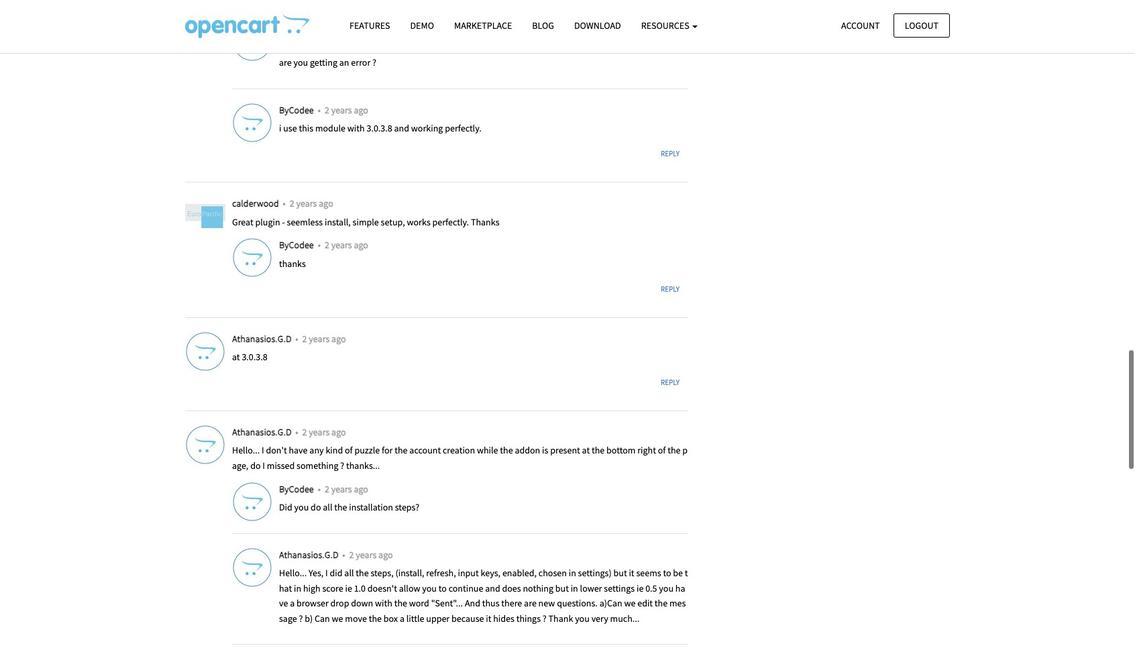 Task type: describe. For each thing, give the bounding box(es) containing it.
1 ie from the left
[[345, 582, 352, 595]]

thanks...
[[346, 460, 380, 472]]

module
[[315, 122, 346, 134]]

are inside did you make the settings ? are you getting an error ?
[[279, 56, 292, 68]]

steps?
[[395, 501, 420, 514]]

features
[[350, 19, 390, 32]]

can
[[315, 613, 330, 625]]

perfectly. for working
[[445, 122, 482, 134]]

i inside hello... yes, i did all the steps, (install, refresh, input keys, enabled, chosen in settings) but it seems to be t hat in high score ie 1.0 doesn't allow you to continue  and does nothing but in lower settings ie 0.5 you ha ve a browser drop down with the word "sent"... and thus there are new questions. a)can we edit the mes sage ? b) can we move the box a little upper because it hides things ? thank you very much...
[[326, 567, 328, 580]]

keys,
[[481, 567, 501, 580]]

bycodee for i use this module with 3.0.3.8 and working perfectly.
[[279, 104, 316, 116]]

years for great plugin - seemless install, simple setup, works perfectly.  thanks
[[296, 197, 317, 210]]

you down questions.
[[575, 613, 590, 625]]

download
[[575, 19, 621, 32]]

age,
[[232, 460, 249, 472]]

getting
[[310, 56, 338, 68]]

steps,
[[371, 567, 394, 580]]

move
[[345, 613, 367, 625]]

present
[[551, 445, 581, 457]]

great
[[232, 216, 254, 228]]

at 3.0.3.8
[[232, 351, 268, 363]]

down
[[351, 598, 373, 610]]

you right did at the bottom left of the page
[[294, 501, 309, 514]]

2 reply button from the top
[[652, 280, 689, 299]]

-
[[282, 216, 285, 228]]

hello... for hello... yes, i did all the steps, (install, refresh, input keys, enabled, chosen in settings) but it seems to be t hat in high score ie 1.0 doesn't allow you to continue  and does nothing but in lower settings ie 0.5 you ha ve a browser drop down with the word "sent"... and thus there are new questions. a)can we edit the mes sage ? b) can we move the box a little upper because it hides things ? thank you very much...
[[279, 567, 307, 580]]

features link
[[340, 14, 400, 38]]

1 horizontal spatial a
[[400, 613, 405, 625]]

1 of from the left
[[345, 445, 353, 457]]

bycodee image for did you do all the installation steps?
[[232, 482, 273, 522]]

creation
[[443, 445, 475, 457]]

you left make
[[294, 41, 308, 53]]

marketplace link
[[444, 14, 522, 38]]

account link
[[830, 13, 892, 38]]

bycodee for thanks
[[279, 239, 316, 251]]

b)
[[305, 613, 313, 625]]

a)can
[[600, 598, 623, 610]]

3 reply button from the top
[[652, 373, 689, 392]]

chosen
[[539, 567, 567, 580]]

upper
[[426, 613, 450, 625]]

in right 'hat'
[[294, 582, 301, 595]]

much...
[[611, 613, 640, 625]]

1 vertical spatial do
[[311, 501, 321, 514]]

i
[[279, 122, 282, 134]]

1 horizontal spatial it
[[629, 567, 635, 580]]

years for hello... yes, i did all the steps, (install, refresh, input keys, enabled, chosen in settings) but it seems to be t hat in high score ie 1.0 doesn't allow you to continue  and does nothing but in lower settings ie 0.5 you ha ve a browser drop down with the word "sent"... and thus there are new questions. a)can we edit the mes sage ? b) can we move the box a little upper because it hides things ? thank you very much...
[[356, 549, 377, 561]]

years for did you make the settings ?
[[331, 23, 352, 35]]

addon
[[515, 445, 541, 457]]

athanasios.g.d image for hello... i don't have any kind of puzzle for the account creation while the addon is present at the bottom right of the p age, do i missed something ? thanks...
[[185, 425, 226, 465]]

years for at 3.0.3.8
[[309, 333, 330, 345]]

make
[[310, 41, 332, 53]]

hat
[[279, 582, 292, 595]]

opencart - google recaptcha v3 image
[[185, 14, 309, 38]]

2 years ago for hello... yes, i did all the steps, (install, refresh, input keys, enabled, chosen in settings) but it seems to be t hat in high score ie 1.0 doesn't allow you to continue  and does nothing but in lower settings ie 0.5 you ha ve a browser drop down with the word "sent"... and thus there are new questions. a)can we edit the mes sage ? b) can we move the box a little upper because it hides things ? thank you very much...
[[349, 549, 393, 561]]

refresh,
[[426, 567, 456, 580]]

2 years ago for did you make the settings ?
[[325, 23, 368, 35]]

the left p
[[668, 445, 681, 457]]

the up 1.0
[[356, 567, 369, 580]]

the right while
[[500, 445, 513, 457]]

account
[[410, 445, 441, 457]]

ve
[[279, 598, 288, 610]]

2 reply from the top
[[661, 284, 680, 294]]

(install,
[[396, 567, 425, 580]]

2 years ago for did you do all the installation steps?
[[325, 483, 368, 495]]

edit
[[638, 598, 653, 610]]

seemless
[[287, 216, 323, 228]]

athanasios.g.d image for at 3.0.3.8
[[185, 331, 226, 372]]

all inside hello... yes, i did all the steps, (install, refresh, input keys, enabled, chosen in settings) but it seems to be t hat in high score ie 1.0 doesn't allow you to continue  and does nothing but in lower settings ie 0.5 you ha ve a browser drop down with the word "sent"... and thus there are new questions. a)can we edit the mes sage ? b) can we move the box a little upper because it hides things ? thank you very much...
[[345, 567, 354, 580]]

something
[[297, 460, 339, 472]]

did
[[279, 501, 293, 514]]

score
[[323, 582, 343, 595]]

i use this module with 3.0.3.8 and working perfectly.
[[279, 122, 482, 134]]

0 horizontal spatial all
[[323, 501, 333, 514]]

calderwood
[[232, 197, 281, 210]]

nothing
[[523, 582, 554, 595]]

enabled,
[[503, 567, 537, 580]]

2 years ago for at 3.0.3.8
[[302, 333, 346, 345]]

ago for thanks
[[354, 239, 368, 251]]

hides
[[494, 613, 515, 625]]

account
[[842, 19, 880, 31]]

works
[[407, 216, 431, 228]]

the left installation
[[334, 501, 347, 514]]

2 years ago for i use this module with 3.0.3.8 and working perfectly.
[[325, 104, 368, 116]]

you left getting
[[294, 56, 308, 68]]

install,
[[325, 216, 351, 228]]

mes
[[670, 598, 686, 610]]

? down new on the bottom of page
[[543, 613, 547, 625]]

? right the error
[[373, 56, 377, 68]]

hello... for hello... i don't have any kind of puzzle for the account creation while the addon is present at the bottom right of the p age, do i missed something ? thanks...
[[232, 445, 260, 457]]

0 horizontal spatial 3.0.3.8
[[242, 351, 268, 363]]

an
[[340, 56, 349, 68]]

3 reply from the top
[[661, 378, 680, 387]]

resources link
[[631, 14, 708, 38]]

you up the word
[[422, 582, 437, 595]]

2 for did you do all the installation steps?
[[325, 483, 330, 495]]

years for hello... i don't have any kind of puzzle for the account creation while the addon is present at the bottom right of the p age, do i missed something ? thanks...
[[309, 426, 330, 438]]

1 vertical spatial we
[[332, 613, 343, 625]]

p
[[683, 445, 688, 457]]

"sent"...
[[431, 598, 463, 610]]

because
[[452, 613, 484, 625]]

1 vertical spatial i
[[263, 460, 265, 472]]

box
[[384, 613, 398, 625]]

missed
[[267, 460, 295, 472]]

high
[[303, 582, 321, 595]]

thanks
[[279, 258, 306, 270]]

thanks
[[471, 216, 500, 228]]

athanasios.g.d for i
[[232, 426, 294, 438]]

2 for thanks
[[325, 239, 330, 251]]

download link
[[565, 14, 631, 38]]

use
[[283, 122, 297, 134]]

t
[[685, 567, 688, 580]]

settings inside did you make the settings ? are you getting an error ?
[[349, 41, 379, 53]]

lower
[[580, 582, 602, 595]]

new
[[539, 598, 555, 610]]

athanasios.g.d for yes,
[[279, 549, 341, 561]]

seems
[[637, 567, 662, 580]]

you left the ha
[[659, 582, 674, 595]]

are inside hello... yes, i did all the steps, (install, refresh, input keys, enabled, chosen in settings) but it seems to be t hat in high score ie 1.0 doesn't allow you to continue  and does nothing but in lower settings ie 0.5 you ha ve a browser drop down with the word "sent"... and thus there are new questions. a)can we edit the mes sage ? b) can we move the box a little upper because it hides things ? thank you very much...
[[524, 598, 537, 610]]

working
[[411, 122, 443, 134]]

puzzle
[[355, 445, 380, 457]]

input
[[458, 567, 479, 580]]

hello... yes, i did all the steps, (install, refresh, input keys, enabled, chosen in settings) but it seems to be t hat in high score ie 1.0 doesn't allow you to continue  and does nothing but in lower settings ie 0.5 you ha ve a browser drop down with the word "sent"... and thus there are new questions. a)can we edit the mes sage ? b) can we move the box a little upper because it hides things ? thank you very much...
[[279, 567, 688, 625]]



Task type: vqa. For each thing, say whether or not it's contained in the screenshot.
BYCODEE IMAGE
yes



Task type: locate. For each thing, give the bounding box(es) containing it.
2 years ago for hello... i don't have any kind of puzzle for the account creation while the addon is present at the bottom right of the p age, do i missed something ? thanks...
[[302, 426, 346, 438]]

0 horizontal spatial hello...
[[232, 445, 260, 457]]

to down the "refresh,"
[[439, 582, 447, 595]]

2 of from the left
[[658, 445, 666, 457]]

we right can
[[332, 613, 343, 625]]

great plugin - seemless install, simple setup, works perfectly.  thanks
[[232, 216, 500, 228]]

ago for did you do all the installation steps?
[[354, 483, 368, 495]]

thank
[[549, 613, 573, 625]]

did left make
[[279, 41, 292, 53]]

and up thus at the bottom left of page
[[485, 582, 501, 595]]

bycodee image
[[232, 22, 273, 62], [232, 103, 273, 143], [232, 238, 273, 278], [232, 482, 273, 522]]

bycodee up did at the bottom left of the page
[[279, 483, 316, 495]]

1 horizontal spatial hello...
[[279, 567, 307, 580]]

athanasios.g.d up yes,
[[279, 549, 341, 561]]

error
[[351, 56, 371, 68]]

1 horizontal spatial we
[[625, 598, 636, 610]]

ago for did you make the settings ?
[[354, 23, 368, 35]]

0 vertical spatial hello...
[[232, 445, 260, 457]]

settings up a)can
[[604, 582, 635, 595]]

ago for hello... i don't have any kind of puzzle for the account creation while the addon is present at the bottom right of the p age, do i missed something ? thanks...
[[332, 426, 346, 438]]

of right right
[[658, 445, 666, 457]]

sage
[[279, 613, 297, 625]]

1 vertical spatial with
[[375, 598, 393, 610]]

0 vertical spatial settings
[[349, 41, 379, 53]]

are left getting
[[279, 56, 292, 68]]

0 horizontal spatial to
[[439, 582, 447, 595]]

2 vertical spatial reply
[[661, 378, 680, 387]]

1 vertical spatial reply button
[[652, 280, 689, 299]]

settings)
[[578, 567, 612, 580]]

are
[[279, 56, 292, 68], [524, 598, 537, 610]]

right
[[638, 445, 656, 457]]

1 vertical spatial reply
[[661, 284, 680, 294]]

hello... i don't have any kind of puzzle for the account creation while the addon is present at the bottom right of the p age, do i missed something ? thanks...
[[232, 445, 688, 472]]

did inside hello... yes, i did all the steps, (install, refresh, input keys, enabled, chosen in settings) but it seems to be t hat in high score ie 1.0 doesn't allow you to continue  and does nothing but in lower settings ie 0.5 you ha ve a browser drop down with the word "sent"... and thus there are new questions. a)can we edit the mes sage ? b) can we move the box a little upper because it hides things ? thank you very much...
[[330, 567, 343, 580]]

athanasios.g.d image for hello... yes, i did all the steps, (install, refresh, input keys, enabled, chosen in settings) but it seems to be t hat in high score ie 1.0 doesn't allow you to continue  and does nothing but in lower settings ie 0.5 you ha ve a browser drop down with the word "sent"... and thus there are new questions. a)can we edit the mes sage ? b) can we move the box a little upper because it hides things ? thank you very much...
[[232, 548, 273, 588]]

yes,
[[309, 567, 324, 580]]

1 horizontal spatial are
[[524, 598, 537, 610]]

1 vertical spatial at
[[582, 445, 590, 457]]

2 vertical spatial athanasios.g.d image
[[232, 548, 273, 588]]

2 years ago for great plugin - seemless install, simple setup, works perfectly.  thanks
[[290, 197, 333, 210]]

2 for great plugin - seemless install, simple setup, works perfectly.  thanks
[[290, 197, 294, 210]]

3 bycodee from the top
[[279, 239, 316, 251]]

0 vertical spatial reply
[[661, 149, 680, 159]]

0 vertical spatial i
[[262, 445, 264, 457]]

to
[[663, 567, 672, 580], [439, 582, 447, 595]]

bycodee
[[279, 23, 316, 35], [279, 104, 316, 116], [279, 239, 316, 251], [279, 483, 316, 495]]

0 vertical spatial reply button
[[652, 144, 689, 164]]

with down doesn't
[[375, 598, 393, 610]]

a right box
[[400, 613, 405, 625]]

bottom
[[607, 445, 636, 457]]

perfectly. right works
[[433, 216, 469, 228]]

0 horizontal spatial it
[[486, 613, 492, 625]]

plugin
[[255, 216, 280, 228]]

browser
[[297, 598, 329, 610]]

very
[[592, 613, 609, 625]]

i
[[262, 445, 264, 457], [263, 460, 265, 472], [326, 567, 328, 580]]

ie left 1.0
[[345, 582, 352, 595]]

settings up the error
[[349, 41, 379, 53]]

but right settings)
[[614, 567, 627, 580]]

athanasios.g.d image left at 3.0.3.8
[[185, 331, 226, 372]]

ie left 0.5
[[637, 582, 644, 595]]

i left missed
[[263, 460, 265, 472]]

continue
[[449, 582, 484, 595]]

3.0.3.8
[[367, 122, 393, 134], [242, 351, 268, 363]]

ago for i use this module with 3.0.3.8 and working perfectly.
[[354, 104, 368, 116]]

4 bycodee image from the top
[[232, 482, 273, 522]]

ie
[[345, 582, 352, 595], [637, 582, 644, 595]]

1 horizontal spatial settings
[[604, 582, 635, 595]]

for
[[382, 445, 393, 457]]

the down allow
[[394, 598, 407, 610]]

perfectly.
[[445, 122, 482, 134], [433, 216, 469, 228]]

1 vertical spatial but
[[556, 582, 569, 595]]

reply button
[[652, 144, 689, 164], [652, 280, 689, 299], [652, 373, 689, 392]]

to left be
[[663, 567, 672, 580]]

simple
[[353, 216, 379, 228]]

0 vertical spatial to
[[663, 567, 672, 580]]

does
[[502, 582, 521, 595]]

0 horizontal spatial but
[[556, 582, 569, 595]]

bycodee image for thanks
[[232, 238, 273, 278]]

it left the seems
[[629, 567, 635, 580]]

0 vertical spatial did
[[279, 41, 292, 53]]

but
[[614, 567, 627, 580], [556, 582, 569, 595]]

you
[[294, 41, 308, 53], [294, 56, 308, 68], [294, 501, 309, 514], [422, 582, 437, 595], [659, 582, 674, 595], [575, 613, 590, 625]]

we left edit
[[625, 598, 636, 610]]

with right module
[[348, 122, 365, 134]]

athanasios.g.d up don't
[[232, 426, 294, 438]]

bycodee for did you do all the installation steps?
[[279, 483, 316, 495]]

2 ie from the left
[[637, 582, 644, 595]]

a right the ve
[[290, 598, 295, 610]]

? inside hello... i don't have any kind of puzzle for the account creation while the addon is present at the bottom right of the p age, do i missed something ? thanks...
[[341, 460, 344, 472]]

all right did at the bottom left of the page
[[323, 501, 333, 514]]

a
[[290, 598, 295, 610], [400, 613, 405, 625]]

thus
[[482, 598, 500, 610]]

0 horizontal spatial did
[[279, 41, 292, 53]]

do right did at the bottom left of the page
[[311, 501, 321, 514]]

2 for i use this module with 3.0.3.8 and working perfectly.
[[325, 104, 330, 116]]

did
[[279, 41, 292, 53], [330, 567, 343, 580]]

1 vertical spatial did
[[330, 567, 343, 580]]

ha
[[676, 582, 686, 595]]

? down features link
[[381, 41, 385, 53]]

did up score
[[330, 567, 343, 580]]

2 years ago for thanks
[[325, 239, 368, 251]]

it down thus at the bottom left of page
[[486, 613, 492, 625]]

drop
[[331, 598, 349, 610]]

1 vertical spatial it
[[486, 613, 492, 625]]

the right edit
[[655, 598, 668, 610]]

athanasios.g.d image
[[185, 331, 226, 372], [185, 425, 226, 465], [232, 548, 273, 588]]

athanasios.g.d for 3.0.3.8
[[232, 333, 294, 345]]

? down kind
[[341, 460, 344, 472]]

2 vertical spatial reply button
[[652, 373, 689, 392]]

questions.
[[557, 598, 598, 610]]

1 horizontal spatial with
[[375, 598, 393, 610]]

i right yes,
[[326, 567, 328, 580]]

settings inside hello... yes, i did all the steps, (install, refresh, input keys, enabled, chosen in settings) but it seems to be t hat in high score ie 1.0 doesn't allow you to continue  and does nothing but in lower settings ie 0.5 you ha ve a browser drop down with the word "sent"... and thus there are new questions. a)can we edit the mes sage ? b) can we move the box a little upper because it hides things ? thank you very much...
[[604, 582, 635, 595]]

2 for at 3.0.3.8
[[302, 333, 307, 345]]

have
[[289, 445, 308, 457]]

logout
[[905, 19, 939, 31]]

1 horizontal spatial and
[[485, 582, 501, 595]]

2 bycodee from the top
[[279, 104, 316, 116]]

bycodee image for did you make the settings ?
[[232, 22, 273, 62]]

logout link
[[894, 13, 951, 38]]

and left working
[[394, 122, 410, 134]]

0 vertical spatial do
[[250, 460, 261, 472]]

perfectly. right working
[[445, 122, 482, 134]]

3 bycodee image from the top
[[232, 238, 273, 278]]

0 horizontal spatial at
[[232, 351, 240, 363]]

0 vertical spatial 3.0.3.8
[[367, 122, 393, 134]]

0 vertical spatial it
[[629, 567, 635, 580]]

of right kind
[[345, 445, 353, 457]]

we
[[625, 598, 636, 610], [332, 613, 343, 625]]

1 horizontal spatial at
[[582, 445, 590, 457]]

0 vertical spatial athanasios.g.d image
[[185, 331, 226, 372]]

do
[[250, 460, 261, 472], [311, 501, 321, 514]]

did inside did you make the settings ? are you getting an error ?
[[279, 41, 292, 53]]

2
[[325, 23, 330, 35], [325, 104, 330, 116], [290, 197, 294, 210], [325, 239, 330, 251], [302, 333, 307, 345], [302, 426, 307, 438], [325, 483, 330, 495], [349, 549, 354, 561]]

there
[[502, 598, 522, 610]]

perfectly. for works
[[433, 216, 469, 228]]

it
[[629, 567, 635, 580], [486, 613, 492, 625]]

1.0
[[354, 582, 366, 595]]

but down chosen
[[556, 582, 569, 595]]

the up an
[[334, 41, 347, 53]]

1 vertical spatial athanasios.g.d
[[232, 426, 294, 438]]

1 vertical spatial and
[[485, 582, 501, 595]]

reply
[[661, 149, 680, 159], [661, 284, 680, 294], [661, 378, 680, 387]]

0 vertical spatial athanasios.g.d
[[232, 333, 294, 345]]

and inside hello... yes, i did all the steps, (install, refresh, input keys, enabled, chosen in settings) but it seems to be t hat in high score ie 1.0 doesn't allow you to continue  and does nothing but in lower settings ie 0.5 you ha ve a browser drop down with the word "sent"... and thus there are new questions. a)can we edit the mes sage ? b) can we move the box a little upper because it hides things ? thank you very much...
[[485, 582, 501, 595]]

2 vertical spatial athanasios.g.d
[[279, 549, 341, 561]]

1 reply button from the top
[[652, 144, 689, 164]]

calderwood image
[[185, 196, 226, 236]]

1 vertical spatial perfectly.
[[433, 216, 469, 228]]

did you do all the installation steps?
[[279, 501, 420, 514]]

with
[[348, 122, 365, 134], [375, 598, 393, 610]]

little
[[407, 613, 425, 625]]

athanasios.g.d image left 'hat'
[[232, 548, 273, 588]]

with inside hello... yes, i did all the steps, (install, refresh, input keys, enabled, chosen in settings) but it seems to be t hat in high score ie 1.0 doesn't allow you to continue  and does nothing but in lower settings ie 0.5 you ha ve a browser drop down with the word "sent"... and thus there are new questions. a)can we edit the mes sage ? b) can we move the box a little upper because it hides things ? thank you very much...
[[375, 598, 393, 610]]

0 vertical spatial all
[[323, 501, 333, 514]]

?
[[381, 41, 385, 53], [373, 56, 377, 68], [341, 460, 344, 472], [299, 613, 303, 625], [543, 613, 547, 625]]

0 vertical spatial are
[[279, 56, 292, 68]]

demo link
[[400, 14, 444, 38]]

at inside hello... i don't have any kind of puzzle for the account creation while the addon is present at the bottom right of the p age, do i missed something ? thanks...
[[582, 445, 590, 457]]

athanasios.g.d
[[232, 333, 294, 345], [232, 426, 294, 438], [279, 549, 341, 561]]

1 vertical spatial a
[[400, 613, 405, 625]]

1 reply from the top
[[661, 149, 680, 159]]

1 horizontal spatial 3.0.3.8
[[367, 122, 393, 134]]

0 horizontal spatial and
[[394, 122, 410, 134]]

1 vertical spatial athanasios.g.d image
[[185, 425, 226, 465]]

years for i use this module with 3.0.3.8 and working perfectly.
[[331, 104, 352, 116]]

0 vertical spatial with
[[348, 122, 365, 134]]

bycodee up use
[[279, 104, 316, 116]]

1 bycodee from the top
[[279, 23, 316, 35]]

2 bycodee image from the top
[[232, 103, 273, 143]]

all
[[323, 501, 333, 514], [345, 567, 354, 580]]

the left bottom
[[592, 445, 605, 457]]

bycodee image for i use this module with 3.0.3.8 and working perfectly.
[[232, 103, 273, 143]]

athanasios.g.d up at 3.0.3.8
[[232, 333, 294, 345]]

bycodee up thanks at the top of page
[[279, 239, 316, 251]]

4 bycodee from the top
[[279, 483, 316, 495]]

1 vertical spatial are
[[524, 598, 537, 610]]

years
[[331, 23, 352, 35], [331, 104, 352, 116], [296, 197, 317, 210], [331, 239, 352, 251], [309, 333, 330, 345], [309, 426, 330, 438], [331, 483, 352, 495], [356, 549, 377, 561]]

0 vertical spatial a
[[290, 598, 295, 610]]

? left b)
[[299, 613, 303, 625]]

0 vertical spatial we
[[625, 598, 636, 610]]

1 horizontal spatial of
[[658, 445, 666, 457]]

blog
[[533, 19, 554, 32]]

word
[[409, 598, 430, 610]]

demo
[[410, 19, 434, 32]]

0 horizontal spatial settings
[[349, 41, 379, 53]]

is
[[542, 445, 549, 457]]

the left box
[[369, 613, 382, 625]]

2 for did you make the settings ?
[[325, 23, 330, 35]]

1 horizontal spatial but
[[614, 567, 627, 580]]

1 horizontal spatial to
[[663, 567, 672, 580]]

and
[[465, 598, 481, 610]]

in right chosen
[[569, 567, 576, 580]]

1 vertical spatial to
[[439, 582, 447, 595]]

1 horizontal spatial do
[[311, 501, 321, 514]]

1 bycodee image from the top
[[232, 22, 273, 62]]

installation
[[349, 501, 393, 514]]

athanasios.g.d image left age,
[[185, 425, 226, 465]]

be
[[674, 567, 683, 580]]

do right age,
[[250, 460, 261, 472]]

don't
[[266, 445, 287, 457]]

1 vertical spatial 3.0.3.8
[[242, 351, 268, 363]]

1 horizontal spatial all
[[345, 567, 354, 580]]

in
[[569, 567, 576, 580], [294, 582, 301, 595], [571, 582, 578, 595]]

2 for hello... yes, i did all the steps, (install, refresh, input keys, enabled, chosen in settings) but it seems to be t hat in high score ie 1.0 doesn't allow you to continue  and does nothing but in lower settings ie 0.5 you ha ve a browser drop down with the word "sent"... and thus there are new questions. a)can we edit the mes sage ? b) can we move the box a little upper because it hides things ? thank you very much...
[[349, 549, 354, 561]]

0 horizontal spatial we
[[332, 613, 343, 625]]

1 vertical spatial all
[[345, 567, 354, 580]]

in up questions.
[[571, 582, 578, 595]]

blog link
[[522, 14, 565, 38]]

hello... up age,
[[232, 445, 260, 457]]

the right for
[[395, 445, 408, 457]]

hello... up 'hat'
[[279, 567, 307, 580]]

0 horizontal spatial ie
[[345, 582, 352, 595]]

ago
[[354, 23, 368, 35], [354, 104, 368, 116], [319, 197, 333, 210], [354, 239, 368, 251], [332, 333, 346, 345], [332, 426, 346, 438], [354, 483, 368, 495], [379, 549, 393, 561]]

jana@kosheva.com image
[[185, 0, 226, 20]]

0 horizontal spatial of
[[345, 445, 353, 457]]

0 horizontal spatial are
[[279, 56, 292, 68]]

are up 'things'
[[524, 598, 537, 610]]

things
[[517, 613, 541, 625]]

hello... inside hello... i don't have any kind of puzzle for the account creation while the addon is present at the bottom right of the p age, do i missed something ? thanks...
[[232, 445, 260, 457]]

hello... inside hello... yes, i did all the steps, (install, refresh, input keys, enabled, chosen in settings) but it seems to be t hat in high score ie 1.0 doesn't allow you to continue  and does nothing but in lower settings ie 0.5 you ha ve a browser drop down with the word "sent"... and thus there are new questions. a)can we edit the mes sage ? b) can we move the box a little upper because it hides things ? thank you very much...
[[279, 567, 307, 580]]

settings
[[349, 41, 379, 53], [604, 582, 635, 595]]

1 horizontal spatial ie
[[637, 582, 644, 595]]

0 vertical spatial perfectly.
[[445, 122, 482, 134]]

0 horizontal spatial a
[[290, 598, 295, 610]]

do inside hello... i don't have any kind of puzzle for the account creation while the addon is present at the bottom right of the p age, do i missed something ? thanks...
[[250, 460, 261, 472]]

doesn't
[[368, 582, 397, 595]]

bycodee for did you make the settings ?
[[279, 23, 316, 35]]

resources
[[642, 19, 692, 32]]

0 vertical spatial at
[[232, 351, 240, 363]]

2 years ago
[[325, 23, 368, 35], [325, 104, 368, 116], [290, 197, 333, 210], [325, 239, 368, 251], [302, 333, 346, 345], [302, 426, 346, 438], [325, 483, 368, 495], [349, 549, 393, 561]]

0 vertical spatial and
[[394, 122, 410, 134]]

years for thanks
[[331, 239, 352, 251]]

the inside did you make the settings ? are you getting an error ?
[[334, 41, 347, 53]]

all up drop
[[345, 567, 354, 580]]

0 vertical spatial but
[[614, 567, 627, 580]]

kind
[[326, 445, 343, 457]]

marketplace
[[454, 19, 512, 32]]

i left don't
[[262, 445, 264, 457]]

2 vertical spatial i
[[326, 567, 328, 580]]

allow
[[399, 582, 421, 595]]

1 vertical spatial settings
[[604, 582, 635, 595]]

2 for hello... i don't have any kind of puzzle for the account creation while the addon is present at the bottom right of the p age, do i missed something ? thanks...
[[302, 426, 307, 438]]

ago for at 3.0.3.8
[[332, 333, 346, 345]]

bycodee up make
[[279, 23, 316, 35]]

0 horizontal spatial do
[[250, 460, 261, 472]]

ago for hello... yes, i did all the steps, (install, refresh, input keys, enabled, chosen in settings) but it seems to be t hat in high score ie 1.0 doesn't allow you to continue  and does nothing but in lower settings ie 0.5 you ha ve a browser drop down with the word "sent"... and thus there are new questions. a)can we edit the mes sage ? b) can we move the box a little upper because it hides things ? thank you very much...
[[379, 549, 393, 561]]

1 horizontal spatial did
[[330, 567, 343, 580]]

0 horizontal spatial with
[[348, 122, 365, 134]]

ago for great plugin - seemless install, simple setup, works perfectly.  thanks
[[319, 197, 333, 210]]

years for did you do all the installation steps?
[[331, 483, 352, 495]]

1 vertical spatial hello...
[[279, 567, 307, 580]]



